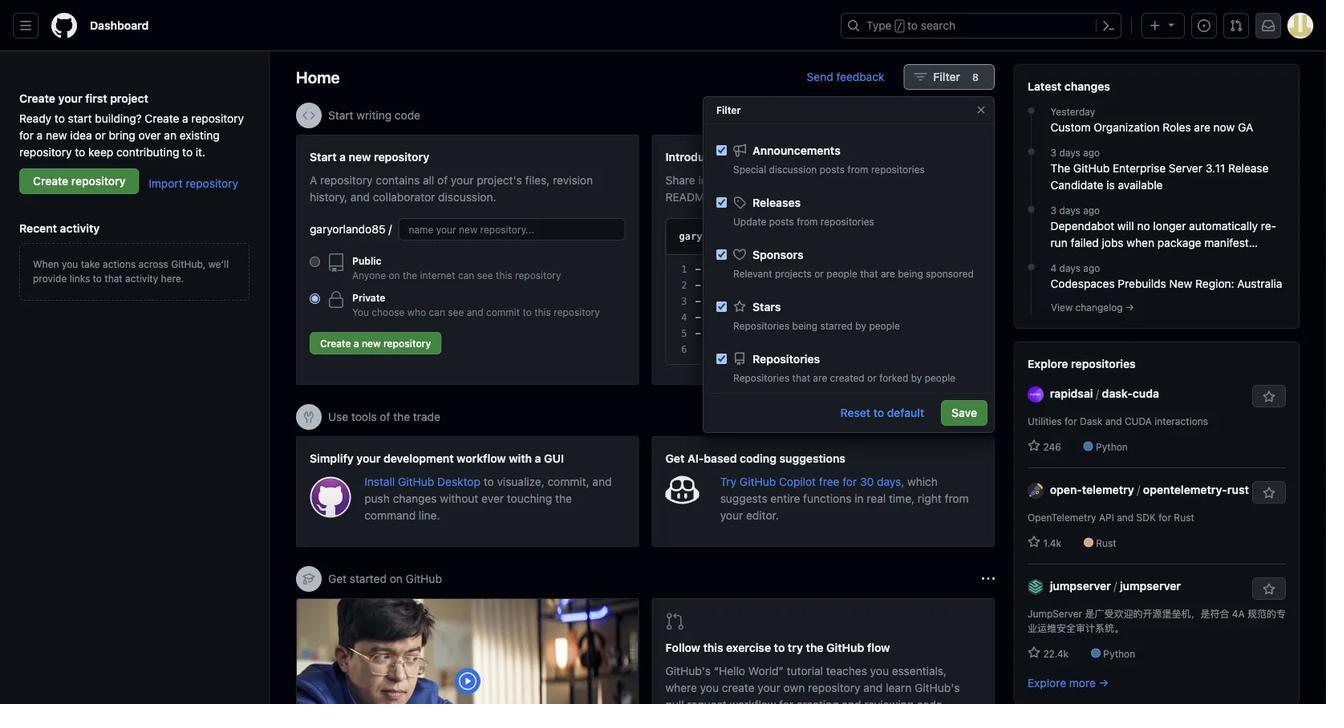 Task type: locate. For each thing, give the bounding box(es) containing it.
@open-telemetry profile image
[[1028, 483, 1044, 499]]

6
[[682, 344, 687, 356]]

get
[[666, 452, 685, 465], [328, 573, 347, 586]]

3 inside 3 days ago dependabot will no longer automatically re- run failed jobs when package manifest changes
[[1051, 205, 1057, 216]]

2 vertical spatial repositories
[[1072, 357, 1136, 370]]

0 horizontal spatial garyorlando85
[[310, 223, 386, 236]]

1 horizontal spatial that
[[793, 372, 811, 384]]

to inside when you take actions across github, we'll provide links to that activity here.
[[93, 273, 102, 284]]

garyorlando85 inside introduce yourself with a profile readme element
[[679, 231, 755, 242]]

dot fill image for custom organization roles are now ga
[[1025, 104, 1038, 117]]

3.11
[[1206, 161, 1226, 175]]

on inside 1 - 👋 hi, i'm @garyorlando85 2 - 👀 i'm interested in ... 3 - 🌱 i'm currently learning ... 4 - 💞️ i'm looking to collaborate on ... 5 - 📫 how to reach me ... 6
[[879, 312, 891, 323]]

that down actions
[[105, 273, 123, 284]]

5 - from the top
[[695, 328, 701, 340]]

editor.
[[746, 509, 779, 522]]

1 vertical spatial dot fill image
[[1025, 261, 1038, 274]]

why am i seeing this? image for github's "hello world" tutorial teaches you essentials, where you create your own repository and learn github's pull request workflow for creating and reviewing code.
[[982, 573, 995, 586]]

revision
[[553, 173, 593, 187]]

2 days from the top
[[1060, 205, 1081, 216]]

2 vertical spatial you
[[700, 682, 719, 695]]

that
[[861, 268, 879, 279], [105, 273, 123, 284], [793, 372, 811, 384]]

ai-
[[688, 452, 704, 465]]

building?
[[95, 112, 142, 125]]

4 up 5
[[682, 312, 687, 323]]

python for jumpserver
[[1104, 649, 1136, 660]]

repository right commit on the left
[[554, 307, 600, 318]]

2 star this repository image from the top
[[1263, 487, 1276, 500]]

1 horizontal spatial can
[[458, 270, 475, 281]]

/ inside create a new repository element
[[389, 223, 392, 236]]

with
[[768, 150, 791, 163], [509, 452, 532, 465]]

explore for explore repositories
[[1028, 357, 1069, 370]]

repo image
[[734, 353, 746, 366]]

2 vertical spatial or
[[868, 372, 877, 384]]

2 vertical spatial profile
[[888, 190, 921, 203]]

create a new repository
[[320, 338, 431, 349]]

@rapidsai profile image
[[1028, 387, 1044, 403]]

dependabot
[[1051, 219, 1115, 232]]

announcements
[[753, 144, 841, 157]]

1 horizontal spatial filter
[[934, 70, 961, 83]]

1 vertical spatial see
[[448, 307, 464, 318]]

0 horizontal spatial with
[[509, 452, 532, 465]]

0 vertical spatial changes
[[1065, 79, 1111, 93]]

create your first project ready to start building? create a repository for a new idea or bring over an existing repository to keep contributing to it.
[[19, 91, 244, 159]]

changes down failed in the top right of the page
[[1051, 253, 1095, 266]]

1 star this repository image from the top
[[1263, 391, 1276, 404]]

jumpserver up 是广受欢迎的开源堡垒机，是符合
[[1120, 579, 1182, 593]]

see right the "who"
[[448, 307, 464, 318]]

dot fill image for codespaces prebuilds new region: australia
[[1025, 261, 1038, 274]]

1 vertical spatial are
[[881, 268, 896, 279]]

0 vertical spatial rust
[[1175, 512, 1195, 523]]

star image inside menu
[[734, 301, 746, 313]]

choose
[[372, 307, 405, 318]]

public
[[352, 255, 382, 266]]

creating inside share information about yourself by creating a profile readme, which appears at the top of your profile page.
[[854, 173, 896, 187]]

get inside get ai-based coding suggestions element
[[666, 452, 685, 465]]

that inside when you take actions across github, we'll provide links to that activity here.
[[105, 273, 123, 284]]

2 why am i seeing this? image from the top
[[982, 573, 995, 586]]

new
[[1170, 277, 1193, 290]]

/ for rapidsai
[[1097, 387, 1100, 400]]

👀
[[707, 280, 717, 291]]

see inside private you choose who can see and commit to this repository
[[448, 307, 464, 318]]

simplify your development workflow with a gui
[[310, 452, 564, 465]]

of right top
[[849, 190, 859, 203]]

1 vertical spatial which
[[908, 475, 938, 488]]

1 vertical spatial posts
[[769, 216, 794, 227]]

days inside the 3 days ago the github enterprise server 3.11 release candidate is available
[[1060, 147, 1081, 158]]

changes up yesterday
[[1065, 79, 1111, 93]]

- left 💞️
[[695, 312, 701, 323]]

to up ever
[[484, 475, 494, 488]]

0 vertical spatial creating
[[854, 173, 896, 187]]

days up the the
[[1060, 147, 1081, 158]]

1 horizontal spatial 4
[[1051, 262, 1057, 274]]

0 vertical spatial →
[[1126, 302, 1135, 313]]

command
[[365, 509, 416, 522]]

latest
[[1028, 79, 1062, 93]]

2 vertical spatial of
[[380, 411, 390, 424]]

repositories down stars
[[734, 320, 790, 331]]

1 horizontal spatial which
[[908, 475, 938, 488]]

reviewing
[[865, 699, 914, 705]]

repo image
[[327, 254, 346, 273]]

days for codespaces
[[1060, 262, 1081, 274]]

notifications image
[[1263, 19, 1275, 32]]

None checkbox
[[717, 250, 727, 260], [717, 302, 727, 312], [717, 354, 727, 364], [717, 250, 727, 260], [717, 302, 727, 312], [717, 354, 727, 364]]

2 vertical spatial 3
[[682, 296, 687, 307]]

this inside public anyone on the internet can see this repository
[[496, 270, 513, 281]]

posts up top
[[820, 164, 845, 175]]

yourself
[[721, 150, 765, 163], [793, 173, 835, 187]]

2 vertical spatial on
[[390, 573, 403, 586]]

0 vertical spatial are
[[1195, 120, 1211, 134]]

to inside to visualize, commit, and push changes without ever touching the command line.
[[484, 475, 494, 488]]

pull
[[666, 699, 684, 705]]

install github desktop
[[365, 475, 484, 488]]

1 ago from the top
[[1084, 147, 1101, 158]]

→ inside explore repositories navigation
[[1099, 677, 1109, 690]]

i'm up how
[[723, 312, 740, 323]]

Repository name text field
[[398, 218, 626, 241]]

1 vertical spatial repositories
[[821, 216, 875, 227]]

to right commit on the left
[[523, 307, 532, 318]]

None radio
[[310, 257, 320, 267], [310, 294, 320, 304], [310, 257, 320, 267], [310, 294, 320, 304]]

0 horizontal spatial you
[[62, 258, 78, 270]]

create inside button
[[320, 338, 351, 349]]

repository down 'ready'
[[19, 145, 72, 159]]

changes inside to visualize, commit, and push changes without ever touching the command line.
[[393, 492, 437, 505]]

2 vertical spatial ago
[[1084, 262, 1101, 274]]

the left internet
[[403, 270, 418, 281]]

None submit
[[916, 226, 968, 248]]

2 vertical spatial days
[[1060, 262, 1081, 274]]

0 vertical spatial you
[[62, 258, 78, 270]]

with up discussion
[[768, 150, 791, 163]]

which inside which suggests entire functions in real time, right from your editor.
[[908, 475, 938, 488]]

/ inside type / to search
[[897, 21, 903, 32]]

0 horizontal spatial can
[[429, 307, 445, 318]]

history,
[[310, 190, 348, 203]]

3 down 2
[[682, 296, 687, 307]]

1 horizontal spatial are
[[881, 268, 896, 279]]

1 vertical spatial in
[[855, 492, 864, 505]]

star image
[[734, 301, 746, 313], [1028, 440, 1041, 453], [1028, 647, 1041, 660]]

you
[[352, 307, 369, 318]]

4 days ago codespaces prebuilds new region: australia
[[1051, 262, 1283, 290]]

/
[[897, 21, 903, 32], [389, 223, 392, 236], [1097, 387, 1100, 400], [1138, 483, 1141, 496], [1114, 579, 1118, 593]]

by up top
[[838, 173, 851, 187]]

to left try
[[774, 642, 785, 655]]

me
[[798, 328, 809, 340]]

the right at
[[809, 190, 826, 203]]

import repository link
[[149, 177, 238, 190]]

here.
[[161, 273, 184, 284]]

1 vertical spatial star image
[[1028, 440, 1041, 453]]

0 horizontal spatial workflow
[[457, 452, 506, 465]]

3 inside the 3 days ago the github enterprise server 3.11 release candidate is available
[[1051, 147, 1057, 158]]

0 vertical spatial see
[[477, 270, 493, 281]]

1 jumpserver from the left
[[1050, 579, 1112, 593]]

github's up code.
[[915, 682, 960, 695]]

1 why am i seeing this? image from the top
[[982, 109, 995, 122]]

python down jumpserver 是广受欢迎的开源堡垒机，是符合 4a 规范的专 业运维安全审计系统。
[[1104, 649, 1136, 660]]

2
[[682, 280, 687, 291]]

2 - from the top
[[695, 280, 701, 291]]

profile
[[803, 150, 838, 163], [908, 173, 941, 187], [888, 190, 921, 203]]

on right started
[[390, 573, 403, 586]]

explore element
[[1015, 64, 1300, 705]]

repository down the "who"
[[384, 338, 431, 349]]

cuda
[[1125, 416, 1152, 427]]

1 vertical spatial activity
[[125, 273, 158, 284]]

project
[[110, 91, 148, 105]]

2 ago from the top
[[1084, 205, 1101, 216]]

/ for garyorlando85
[[389, 223, 392, 236]]

3 days from the top
[[1060, 262, 1081, 274]]

1 vertical spatial can
[[429, 307, 445, 318]]

activity up take
[[60, 222, 100, 235]]

4 down "run"
[[1051, 262, 1057, 274]]

essentials,
[[892, 665, 947, 678]]

0 vertical spatial with
[[768, 150, 791, 163]]

candidate
[[1051, 178, 1104, 191]]

0 vertical spatial yourself
[[721, 150, 765, 163]]

filter right filter image
[[934, 70, 961, 83]]

triangle down image
[[1165, 18, 1178, 31]]

github's
[[666, 665, 711, 678], [915, 682, 960, 695]]

2 explore from the top
[[1028, 677, 1067, 690]]

from inside which suggests entire functions in real time, right from your editor.
[[945, 492, 969, 505]]

1 vertical spatial on
[[879, 312, 891, 323]]

github up suggests
[[740, 475, 776, 488]]

to down take
[[93, 273, 102, 284]]

1 vertical spatial you
[[871, 665, 889, 678]]

ago inside 3 days ago dependabot will no longer automatically re- run failed jobs when package manifest changes
[[1084, 205, 1101, 216]]

0 horizontal spatial posts
[[769, 216, 794, 227]]

share information about yourself by creating a profile readme, which appears at the top of your profile page.
[[666, 173, 953, 203]]

1 horizontal spatial yourself
[[793, 173, 835, 187]]

2 dot fill image from the top
[[1025, 261, 1038, 274]]

follow
[[666, 642, 701, 655]]

from down readme
[[848, 164, 869, 175]]

git pull request image
[[1230, 19, 1243, 32], [666, 612, 685, 632]]

2 vertical spatial new
[[362, 338, 381, 349]]

menu
[[704, 130, 994, 554]]

0 vertical spatial in
[[809, 280, 821, 291]]

repository inside the a repository contains all of your project's files, revision history, and collaborator discussion.
[[320, 173, 373, 187]]

see inside public anyone on the internet can see this repository
[[477, 270, 493, 281]]

can right the "who"
[[429, 307, 445, 318]]

star image for jumpserver / jumpserver
[[1028, 647, 1041, 660]]

repositories inside navigation
[[1072, 357, 1136, 370]]

repository inside github's "hello world" tutorial teaches you essentials, where you create your own repository and learn github's pull request workflow for creating and reviewing code.
[[808, 682, 861, 695]]

your right top
[[862, 190, 885, 203]]

teaches
[[827, 665, 868, 678]]

menu containing announcements
[[704, 130, 994, 554]]

readme
[[840, 150, 888, 163]]

0 vertical spatial repositories
[[872, 164, 925, 175]]

1 dot fill image from the top
[[1025, 145, 1038, 158]]

1 horizontal spatial github's
[[915, 682, 960, 695]]

ago inside the 3 days ago the github enterprise server 3.11 release candidate is available
[[1084, 147, 1101, 158]]

by inside share information about yourself by creating a profile readme, which appears at the top of your profile page.
[[838, 173, 851, 187]]

0 vertical spatial people
[[827, 268, 858, 279]]

why am i seeing this? image
[[982, 109, 995, 122], [982, 573, 995, 586]]

create up 'ready'
[[19, 91, 55, 105]]

functions
[[804, 492, 852, 505]]

on right collaborate
[[879, 312, 891, 323]]

your inside github's "hello world" tutorial teaches you essentials, where you create your own repository and learn github's pull request workflow for creating and reviewing code.
[[758, 682, 781, 695]]

lock image
[[327, 291, 346, 310]]

→ right "more"
[[1099, 677, 1109, 690]]

play image
[[458, 672, 477, 691]]

1 explore from the top
[[1028, 357, 1069, 370]]

get right mortar board image
[[328, 573, 347, 586]]

on for the
[[389, 270, 400, 281]]

right
[[918, 492, 942, 505]]

create for create a new repository
[[320, 338, 351, 349]]

star this repository image
[[1263, 584, 1276, 596]]

run
[[1051, 236, 1068, 249]]

yourself up at
[[793, 173, 835, 187]]

project's
[[477, 173, 522, 187]]

people up save
[[925, 372, 956, 384]]

private you choose who can see and commit to this repository
[[352, 292, 600, 318]]

1 vertical spatial creating
[[797, 699, 839, 705]]

contributing
[[116, 145, 179, 159]]

from right the right
[[945, 492, 969, 505]]

rust down api
[[1097, 538, 1117, 549]]

a inside share information about yourself by creating a profile readme, which appears at the top of your profile page.
[[899, 173, 905, 187]]

yesterday
[[1051, 106, 1096, 117]]

1 vertical spatial filter
[[717, 104, 741, 116]]

garyorlando85 inside create a new repository element
[[310, 223, 386, 236]]

to up the me
[[792, 312, 804, 323]]

repositories down top
[[821, 216, 875, 227]]

in inside 1 - 👋 hi, i'm @garyorlando85 2 - 👀 i'm interested in ... 3 - 🌱 i'm currently learning ... 4 - 💞️ i'm looking to collaborate on ... 5 - 📫 how to reach me ... 6
[[809, 280, 821, 291]]

a repository contains all of your project's files, revision history, and collaborator discussion.
[[310, 173, 593, 203]]

/ left dask- in the right of the page
[[1097, 387, 1100, 400]]

a
[[182, 112, 188, 125], [37, 128, 43, 142], [340, 150, 346, 163], [794, 150, 800, 163], [899, 173, 905, 187], [354, 338, 359, 349], [535, 452, 541, 465]]

people up learning
[[827, 268, 858, 279]]

ago down the custom
[[1084, 147, 1101, 158]]

sdk
[[1137, 512, 1156, 523]]

are left sponsored
[[881, 268, 896, 279]]

posts down releases
[[769, 216, 794, 227]]

yourself up special
[[721, 150, 765, 163]]

0 vertical spatial 3
[[1051, 147, 1057, 158]]

get for get ai-based coding suggestions
[[666, 452, 685, 465]]

profile up page.
[[908, 173, 941, 187]]

garyorlando85 up heart icon
[[679, 231, 755, 242]]

on inside public anyone on the internet can see this repository
[[389, 270, 400, 281]]

of right all
[[438, 173, 448, 187]]

which down information
[[718, 190, 748, 203]]

ago
[[1084, 147, 1101, 158], [1084, 205, 1101, 216], [1084, 262, 1101, 274]]

2 dot fill image from the top
[[1025, 203, 1038, 216]]

mortar board image
[[303, 573, 315, 586]]

业运维安全审计系统。
[[1028, 623, 1124, 634]]

introduce yourself with a profile readme
[[666, 150, 888, 163]]

github inside get ai-based coding suggestions element
[[740, 475, 776, 488]]

profile up special discussion posts from repositories
[[803, 150, 838, 163]]

- left 🌱
[[695, 296, 701, 307]]

0 horizontal spatial jumpserver
[[1050, 579, 1112, 593]]

/ for jumpserver
[[1114, 579, 1118, 593]]

2 jumpserver from the left
[[1120, 579, 1182, 593]]

repositories down reach
[[753, 352, 820, 366]]

1 days from the top
[[1060, 147, 1081, 158]]

0 vertical spatial posts
[[820, 164, 845, 175]]

the inside share information about yourself by creating a profile readme, which appears at the top of your profile page.
[[809, 190, 826, 203]]

entire
[[771, 492, 801, 505]]

1 dot fill image from the top
[[1025, 104, 1038, 117]]

star this repository image
[[1263, 391, 1276, 404], [1263, 487, 1276, 500]]

dot fill image
[[1025, 104, 1038, 117], [1025, 203, 1038, 216]]

/ for type
[[897, 21, 903, 32]]

changes inside 3 days ago dependabot will no longer automatically re- run failed jobs when package manifest changes
[[1051, 253, 1095, 266]]

or inside create your first project ready to start building? create a repository for a new idea or bring over an existing repository to keep contributing to it.
[[95, 128, 106, 142]]

this inside private you choose who can see and commit to this repository
[[535, 307, 551, 318]]

github
[[1074, 161, 1110, 175], [398, 475, 434, 488], [740, 475, 776, 488], [406, 573, 442, 586], [827, 642, 865, 655]]

1 horizontal spatial or
[[815, 268, 824, 279]]

start for start writing code
[[328, 109, 354, 122]]

3 up the the
[[1051, 147, 1057, 158]]

1 vertical spatial from
[[797, 216, 818, 227]]

workflow down the create
[[730, 699, 776, 705]]

exercise
[[726, 642, 771, 655]]

0 vertical spatial which
[[718, 190, 748, 203]]

1 horizontal spatial →
[[1126, 302, 1135, 313]]

ago for failed
[[1084, 205, 1101, 216]]

0 vertical spatial activity
[[60, 222, 100, 235]]

what is github? image
[[297, 600, 638, 705]]

simplify your development workflow with a gui element
[[296, 437, 639, 547]]

in left real at right bottom
[[855, 492, 864, 505]]

explore more → link
[[1028, 677, 1109, 690]]

0 vertical spatial repositories
[[734, 320, 790, 331]]

your inside the a repository contains all of your project's files, revision history, and collaborator discussion.
[[451, 173, 474, 187]]

0 horizontal spatial which
[[718, 190, 748, 203]]

0 horizontal spatial see
[[448, 307, 464, 318]]

without
[[440, 492, 479, 505]]

git pull request image up follow
[[666, 612, 685, 632]]

creating down readme
[[854, 173, 896, 187]]

which up the right
[[908, 475, 938, 488]]

star this repository image for rapidsai / dask-cuda
[[1263, 391, 1276, 404]]

python
[[1096, 441, 1128, 453], [1104, 649, 1136, 660]]

git pull request image right issue opened icon
[[1230, 19, 1243, 32]]

by right starred
[[856, 320, 867, 331]]

create up 'an' on the left top of page
[[145, 112, 179, 125]]

for inside get ai-based coding suggestions element
[[843, 475, 857, 488]]

we'll
[[208, 258, 229, 270]]

0 vertical spatial get
[[666, 452, 685, 465]]

1 vertical spatial of
[[849, 190, 859, 203]]

being left sponsored
[[898, 268, 924, 279]]

you inside when you take actions across github, we'll provide links to that activity here.
[[62, 258, 78, 270]]

the left the "trade"
[[393, 411, 410, 424]]

1 vertical spatial with
[[509, 452, 532, 465]]

or left forked
[[868, 372, 877, 384]]

1 vertical spatial 4
[[682, 312, 687, 323]]

garyorlando85 /
[[310, 223, 392, 236]]

days inside '4 days ago codespaces prebuilds new region: australia'
[[1060, 262, 1081, 274]]

to right reset
[[874, 407, 885, 420]]

repositories down readme
[[872, 164, 925, 175]]

and left commit on the left
[[467, 307, 484, 318]]

0 vertical spatial on
[[389, 270, 400, 281]]

workflow up desktop
[[457, 452, 506, 465]]

4 inside '4 days ago codespaces prebuilds new region: australia'
[[1051, 262, 1057, 274]]

new for create
[[362, 338, 381, 349]]

0 vertical spatial days
[[1060, 147, 1081, 158]]

1 vertical spatial dot fill image
[[1025, 203, 1038, 216]]

dashboard
[[90, 19, 149, 32]]

repositories being starred by people
[[734, 320, 900, 331]]

ready
[[19, 112, 51, 125]]

get ai-based coding suggestions element
[[652, 437, 995, 547]]

suggests
[[721, 492, 768, 505]]

and inside private you choose who can see and commit to this repository
[[467, 307, 484, 318]]

2 horizontal spatial from
[[945, 492, 969, 505]]

dot fill image
[[1025, 145, 1038, 158], [1025, 261, 1038, 274]]

yourself inside share information about yourself by creating a profile readme, which appears at the top of your profile page.
[[793, 173, 835, 187]]

api
[[1100, 512, 1115, 523]]

@jumpserver profile image
[[1028, 579, 1044, 595]]

days inside 3 days ago dependabot will no longer automatically re- run failed jobs when package manifest changes
[[1060, 205, 1081, 216]]

new inside button
[[362, 338, 381, 349]]

repositories
[[872, 164, 925, 175], [821, 216, 875, 227], [1072, 357, 1136, 370]]

rapidsai / dask-cuda
[[1050, 387, 1160, 400]]

0 horizontal spatial creating
[[797, 699, 839, 705]]

0 vertical spatial being
[[898, 268, 924, 279]]

what is github? element
[[296, 599, 639, 705]]

creating inside github's "hello world" tutorial teaches you essentials, where you create your own repository and learn github's pull request workflow for creating and reviewing code.
[[797, 699, 839, 705]]

close menu image
[[975, 104, 988, 116]]

1 - from the top
[[695, 264, 701, 275]]

create
[[722, 682, 755, 695]]

0 vertical spatial new
[[46, 128, 67, 142]]

create for create your first project ready to start building? create a repository for a new idea or bring over an existing repository to keep contributing to it.
[[19, 91, 55, 105]]

0 vertical spatial star this repository image
[[1263, 391, 1276, 404]]

0 vertical spatial dot fill image
[[1025, 145, 1038, 158]]

opentelemetry
[[1028, 512, 1097, 523]]

star image down utilities
[[1028, 440, 1041, 453]]

repository up contains in the top left of the page
[[374, 150, 430, 163]]

this up "hello
[[703, 642, 724, 655]]

explore down 22.4k
[[1028, 677, 1067, 690]]

on right anyone
[[389, 270, 400, 281]]

1 horizontal spatial in
[[855, 492, 864, 505]]

0 vertical spatial from
[[848, 164, 869, 175]]

you up request
[[700, 682, 719, 695]]

0 horizontal spatial this
[[496, 270, 513, 281]]

are left now
[[1195, 120, 1211, 134]]

3 ago from the top
[[1084, 262, 1101, 274]]

1 vertical spatial changes
[[1051, 253, 1095, 266]]

you up links
[[62, 258, 78, 270]]

anyone
[[352, 270, 386, 281]]

custom
[[1051, 120, 1091, 134]]

which inside share information about yourself by creating a profile readme, which appears at the top of your profile page.
[[718, 190, 748, 203]]

files,
[[525, 173, 550, 187]]

0 vertical spatial can
[[458, 270, 475, 281]]

explore up @rapidsai profile image
[[1028, 357, 1069, 370]]

1 vertical spatial this
[[535, 307, 551, 318]]

try the github flow element
[[652, 599, 995, 705]]

2 horizontal spatial you
[[871, 665, 889, 678]]

0 vertical spatial or
[[95, 128, 106, 142]]

/ right type
[[897, 21, 903, 32]]

to inside button
[[874, 407, 885, 420]]

1 vertical spatial workflow
[[730, 699, 776, 705]]

None checkbox
[[717, 145, 727, 156], [717, 197, 727, 208], [717, 145, 727, 156], [717, 197, 727, 208]]

-
[[695, 264, 701, 275], [695, 280, 701, 291], [695, 296, 701, 307], [695, 312, 701, 323], [695, 328, 701, 340]]

1 horizontal spatial posts
[[820, 164, 845, 175]]

git pull request image inside try the github flow element
[[666, 612, 685, 632]]

python down utilities for dask and cuda interactions
[[1096, 441, 1128, 453]]

1 vertical spatial git pull request image
[[666, 612, 685, 632]]

3 for the github enterprise server 3.11 release candidate is available
[[1051, 147, 1057, 158]]

view changelog →
[[1051, 302, 1135, 313]]

see up private you choose who can see and commit to this repository
[[477, 270, 493, 281]]

days up codespaces
[[1060, 262, 1081, 274]]

0 vertical spatial why am i seeing this? image
[[982, 109, 995, 122]]

start inside create a new repository element
[[310, 150, 337, 163]]

and right commit,
[[593, 475, 612, 488]]

your down the world" in the right bottom of the page
[[758, 682, 781, 695]]

repository up history, on the left of page
[[320, 173, 373, 187]]

1 horizontal spatial creating
[[854, 173, 896, 187]]

0 vertical spatial by
[[838, 173, 851, 187]]

internet
[[420, 270, 456, 281]]

explore repositories navigation
[[1015, 342, 1300, 705]]

your up "start"
[[58, 91, 82, 105]]

start right code icon
[[328, 109, 354, 122]]

0 vertical spatial python
[[1096, 441, 1128, 453]]

days for the
[[1060, 147, 1081, 158]]

for down own
[[780, 699, 794, 705]]

...
[[827, 280, 844, 291], [856, 296, 873, 307], [896, 312, 914, 323], [815, 328, 833, 340]]

filter image
[[915, 71, 927, 83]]



Task type: describe. For each thing, give the bounding box(es) containing it.
1
[[682, 264, 687, 275]]

try github copilot free for 30 days, link
[[721, 475, 908, 488]]

of inside share information about yourself by creating a profile readme, which appears at the top of your profile page.
[[849, 190, 859, 203]]

... up forked
[[896, 312, 914, 323]]

send
[[807, 70, 834, 83]]

desktop
[[437, 475, 481, 488]]

recent activity
[[19, 222, 100, 235]]

repository down the keep
[[71, 175, 126, 188]]

for right sdk
[[1159, 512, 1172, 523]]

i'm down heart icon
[[746, 264, 763, 275]]

this inside try the github flow element
[[703, 642, 724, 655]]

why am i seeing this? image for share information about yourself by creating a profile readme, which appears at the top of your profile page.
[[982, 109, 995, 122]]

246
[[1041, 441, 1062, 453]]

8
[[973, 71, 979, 83]]

0 horizontal spatial yourself
[[721, 150, 765, 163]]

1 horizontal spatial people
[[870, 320, 900, 331]]

4 inside 1 - 👋 hi, i'm @garyorlando85 2 - 👀 i'm interested in ... 3 - 🌱 i'm currently learning ... 4 - 💞️ i'm looking to collaborate on ... 5 - 📫 how to reach me ... 6
[[682, 312, 687, 323]]

explore for explore more →
[[1028, 677, 1067, 690]]

star image
[[1028, 536, 1041, 549]]

... up collaborate
[[856, 296, 873, 307]]

3 days ago dependabot will no longer automatically re- run failed jobs when package manifest changes
[[1051, 205, 1277, 266]]

projects
[[775, 268, 812, 279]]

to left "start"
[[54, 112, 65, 125]]

dot fill image for dependabot will no longer automatically re- run failed jobs when package manifest changes
[[1025, 203, 1038, 216]]

idea
[[70, 128, 92, 142]]

package
[[1158, 236, 1202, 249]]

who
[[408, 307, 426, 318]]

ga
[[1238, 120, 1254, 134]]

for left dask
[[1065, 416, 1078, 427]]

1 vertical spatial github's
[[915, 682, 960, 695]]

0 vertical spatial profile
[[803, 150, 838, 163]]

规范的专
[[1248, 608, 1287, 620]]

your up install
[[357, 452, 381, 465]]

... right the me
[[815, 328, 833, 340]]

🌱
[[707, 296, 717, 307]]

and inside to visualize, commit, and push changes without ever touching the command line.
[[593, 475, 612, 488]]

and down teaches
[[842, 699, 862, 705]]

more
[[1070, 677, 1096, 690]]

can inside private you choose who can see and commit to this repository
[[429, 307, 445, 318]]

server
[[1169, 161, 1203, 175]]

sponsors
[[753, 248, 804, 261]]

repositories for repositories
[[734, 372, 790, 384]]

start for start a new repository
[[310, 150, 337, 163]]

30
[[860, 475, 874, 488]]

0 vertical spatial git pull request image
[[1230, 19, 1243, 32]]

to left it.
[[182, 145, 193, 159]]

start a new repository
[[310, 150, 430, 163]]

github inside the 3 days ago the github enterprise server 3.11 release candidate is available
[[1074, 161, 1110, 175]]

workflow inside github's "hello world" tutorial teaches you essentials, where you create your own repository and learn github's pull request workflow for creating and reviewing code.
[[730, 699, 776, 705]]

dot fill image for the github enterprise server 3.11 release candidate is available
[[1025, 145, 1038, 158]]

get started on github
[[328, 573, 442, 586]]

new for start
[[349, 150, 371, 163]]

share
[[666, 173, 696, 187]]

telemetry
[[1083, 483, 1135, 496]]

explore more →
[[1028, 677, 1109, 690]]

repository down it.
[[186, 177, 238, 190]]

reset
[[841, 407, 871, 420]]

for inside create your first project ready to start building? create a repository for a new idea or bring over an existing repository to keep contributing to it.
[[19, 128, 34, 142]]

1 horizontal spatial rust
[[1175, 512, 1195, 523]]

@garyorlando85
[[769, 264, 850, 275]]

0 horizontal spatial github's
[[666, 665, 711, 678]]

try
[[721, 475, 737, 488]]

jumpserver / jumpserver
[[1050, 579, 1182, 593]]

information
[[699, 173, 758, 187]]

the right try
[[806, 642, 824, 655]]

3 - from the top
[[695, 296, 701, 307]]

ago for is
[[1084, 147, 1101, 158]]

your inside share information about yourself by creating a profile readme, which appears at the top of your profile page.
[[862, 190, 885, 203]]

megaphone image
[[734, 144, 746, 157]]

collaborate
[[809, 312, 873, 323]]

github up teaches
[[827, 642, 865, 655]]

tag image
[[734, 196, 746, 209]]

repository up the existing
[[191, 112, 244, 125]]

are inside the 'yesterday custom organization roles are now ga'
[[1195, 120, 1211, 134]]

introduce
[[666, 150, 718, 163]]

of inside the a repository contains all of your project's files, revision history, and collaborator discussion.
[[438, 173, 448, 187]]

homepage image
[[51, 13, 77, 39]]

1 vertical spatial profile
[[908, 173, 941, 187]]

which suggests entire functions in real time, right from your editor.
[[721, 475, 969, 522]]

github,
[[171, 258, 206, 270]]

github desktop image
[[310, 477, 352, 519]]

→ for explore more →
[[1099, 677, 1109, 690]]

get for get started on github
[[328, 573, 347, 586]]

and up reviewing
[[864, 682, 883, 695]]

to left search
[[908, 19, 918, 32]]

code image
[[303, 109, 315, 122]]

repositories that are created or forked by people
[[734, 372, 956, 384]]

time,
[[889, 492, 915, 505]]

2 horizontal spatial that
[[861, 268, 879, 279]]

plus image
[[1149, 19, 1162, 32]]

2 horizontal spatial by
[[912, 372, 922, 384]]

no
[[1138, 219, 1151, 232]]

👋
[[707, 264, 717, 275]]

the
[[1051, 161, 1071, 175]]

... up learning
[[827, 280, 844, 291]]

2 horizontal spatial or
[[868, 372, 877, 384]]

development
[[384, 452, 454, 465]]

activity inside when you take actions across github, we'll provide links to that activity here.
[[125, 273, 158, 284]]

new inside create your first project ready to start building? create a repository for a new idea or bring over an existing repository to keep contributing to it.
[[46, 128, 67, 142]]

world"
[[749, 665, 784, 678]]

python for dask-
[[1096, 441, 1128, 453]]

search
[[921, 19, 956, 32]]

star image for rapidsai / dask-cuda
[[1028, 440, 1041, 453]]

create for create repository
[[33, 175, 68, 188]]

garyorlando85 for garyorlando85
[[679, 231, 755, 242]]

utilities
[[1028, 416, 1062, 427]]

to down idea
[[75, 145, 85, 159]]

github inside simplify your development workflow with a gui element
[[398, 475, 434, 488]]

your inside create your first project ready to start building? create a repository for a new idea or bring over an existing repository to keep contributing to it.
[[58, 91, 82, 105]]

writing
[[357, 109, 392, 122]]

3 for dependabot will no longer automatically re- run failed jobs when package manifest changes
[[1051, 205, 1057, 216]]

based
[[704, 452, 737, 465]]

1 horizontal spatial being
[[898, 268, 924, 279]]

looking
[[746, 312, 786, 323]]

2 vertical spatial people
[[925, 372, 956, 384]]

/ up sdk
[[1138, 483, 1141, 496]]

ago inside '4 days ago codespaces prebuilds new region: australia'
[[1084, 262, 1101, 274]]

0 horizontal spatial being
[[793, 320, 818, 331]]

i'm down "hi,"
[[723, 280, 740, 291]]

the inside to visualize, commit, and push changes without ever touching the command line.
[[555, 492, 572, 505]]

command palette image
[[1103, 19, 1116, 32]]

star this repository image for open-telemetry / opentelemetry-rust
[[1263, 487, 1276, 500]]

heart image
[[734, 248, 746, 261]]

when
[[1127, 236, 1155, 249]]

open-telemetry / opentelemetry-rust
[[1050, 483, 1250, 496]]

create a new repository element
[[310, 148, 626, 361]]

0 horizontal spatial activity
[[60, 222, 100, 235]]

none submit inside introduce yourself with a profile readme element
[[916, 226, 968, 248]]

dask
[[1080, 416, 1103, 427]]

and right api
[[1117, 512, 1134, 523]]

in inside which suggests entire functions in real time, right from your editor.
[[855, 492, 864, 505]]

coding
[[740, 452, 777, 465]]

and inside the a repository contains all of your project's files, revision history, and collaborator discussion.
[[351, 190, 370, 203]]

provide
[[33, 273, 67, 284]]

why am i seeing this? image
[[982, 411, 995, 424]]

releases
[[753, 196, 801, 209]]

1 horizontal spatial from
[[848, 164, 869, 175]]

discussion
[[769, 164, 817, 175]]

repository inside private you choose who can see and commit to this repository
[[554, 307, 600, 318]]

1 vertical spatial repositories
[[753, 352, 820, 366]]

install github desktop link
[[365, 475, 484, 488]]

for inside github's "hello world" tutorial teaches you essentials, where you create your own repository and learn github's pull request workflow for creating and reviewing code.
[[780, 699, 794, 705]]

the inside public anyone on the internet can see this repository
[[403, 270, 418, 281]]

reset to default
[[841, 407, 925, 420]]

manifest
[[1205, 236, 1250, 249]]

commit,
[[548, 475, 590, 488]]

yesterday custom organization roles are now ga
[[1051, 106, 1254, 134]]

github right started
[[406, 573, 442, 586]]

stars
[[753, 300, 781, 313]]

create repository
[[33, 175, 126, 188]]

days for dependabot
[[1060, 205, 1081, 216]]

an
[[164, 128, 177, 142]]

links
[[70, 273, 90, 284]]

2 vertical spatial are
[[813, 372, 828, 384]]

to visualize, commit, and push changes without ever touching the command line.
[[365, 475, 612, 522]]

first
[[85, 91, 107, 105]]

introduce yourself with a profile readme element
[[652, 135, 995, 385]]

days,
[[877, 475, 905, 488]]

take
[[81, 258, 100, 270]]

3 inside 1 - 👋 hi, i'm @garyorlando85 2 - 👀 i'm interested in ... 3 - 🌱 i'm currently learning ... 4 - 💞️ i'm looking to collaborate on ... 5 - 📫 how to reach me ... 6
[[682, 296, 687, 307]]

garyorlando85 for garyorlando85 /
[[310, 223, 386, 236]]

can inside public anyone on the internet can see this repository
[[458, 270, 475, 281]]

collaborator
[[373, 190, 435, 203]]

to inside private you choose who can see and commit to this repository
[[523, 307, 532, 318]]

utilities for dask and cuda interactions
[[1028, 416, 1209, 427]]

australia
[[1238, 277, 1283, 290]]

tools image
[[303, 411, 315, 424]]

to right how
[[746, 328, 757, 340]]

issue opened image
[[1198, 19, 1211, 32]]

0 horizontal spatial from
[[797, 216, 818, 227]]

free
[[819, 475, 840, 488]]

a inside button
[[354, 338, 359, 349]]

repositories for stars
[[734, 320, 790, 331]]

try github copilot free for 30 days,
[[721, 475, 908, 488]]

repository inside button
[[384, 338, 431, 349]]

line.
[[419, 509, 440, 522]]

dask-
[[1103, 387, 1133, 400]]

copilot
[[779, 475, 816, 488]]

and right dask
[[1106, 416, 1123, 427]]

trade
[[413, 411, 441, 424]]

your inside which suggests entire functions in real time, right from your editor.
[[721, 509, 743, 522]]

release
[[1229, 161, 1269, 175]]

existing
[[180, 128, 220, 142]]

→ for view changelog →
[[1126, 302, 1135, 313]]

interactions
[[1155, 416, 1209, 427]]

bring
[[109, 128, 135, 142]]

0 horizontal spatial people
[[827, 268, 858, 279]]

i'm right 🌱
[[723, 296, 740, 307]]

1 vertical spatial by
[[856, 320, 867, 331]]

cuda
[[1133, 387, 1160, 400]]

at
[[796, 190, 806, 203]]

learn
[[886, 682, 912, 695]]

4 - from the top
[[695, 312, 701, 323]]

interested
[[746, 280, 804, 291]]

jumpserver
[[1028, 608, 1083, 620]]

code.
[[917, 699, 946, 705]]

private
[[352, 292, 386, 303]]

to inside try the github flow element
[[774, 642, 785, 655]]

repository inside public anyone on the internet can see this repository
[[515, 270, 561, 281]]

0 vertical spatial filter
[[934, 70, 961, 83]]

1.4k
[[1041, 538, 1062, 549]]

0 horizontal spatial rust
[[1097, 538, 1117, 549]]

on for github
[[390, 573, 403, 586]]



Task type: vqa. For each thing, say whether or not it's contained in the screenshot.
UTILITIES FOR DASK AND CUDA INTERACTIONS
yes



